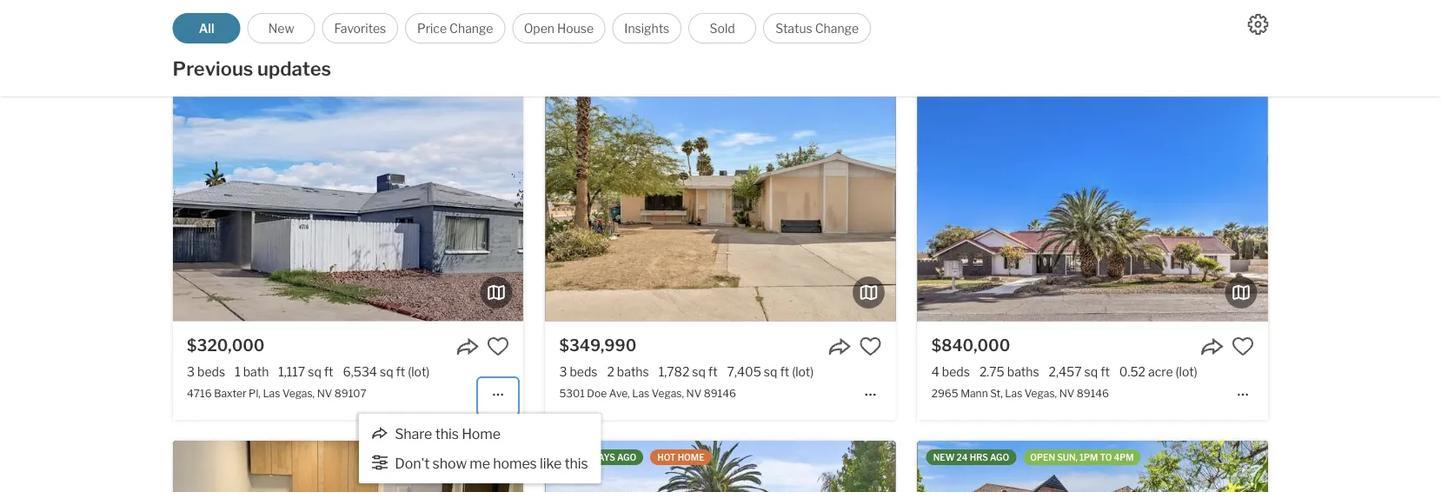 Task type: vqa. For each thing, say whether or not it's contained in the screenshot.
the topmost best
no



Task type: locate. For each thing, give the bounding box(es) containing it.
ft for 1,117 sq ft
[[324, 365, 333, 380]]

91367 left price at left
[[378, 30, 410, 42]]

change right status
[[815, 21, 859, 36]]

2 (lot) from the left
[[792, 365, 814, 380]]

homes
[[493, 455, 537, 472]]

2 nv from the left
[[686, 387, 702, 400]]

this right like
[[565, 455, 588, 472]]

vegas, down 1,782
[[652, 387, 684, 400]]

1 89146 from the left
[[704, 387, 736, 400]]

2 up ave,
[[607, 365, 615, 380]]

vegas, for $320,000
[[282, 387, 315, 400]]

option group
[[173, 13, 871, 43]]

1 ago from the left
[[617, 452, 637, 462]]

2 baths up burbank
[[607, 7, 649, 22]]

ca for 1,575 sq ft
[[361, 30, 376, 42]]

89107
[[335, 387, 367, 400]]

(lot) right the acre
[[1176, 365, 1198, 380]]

2 ca from the left
[[766, 30, 781, 42]]

2 beds
[[559, 7, 597, 22]]

favorite button image
[[859, 335, 882, 358]]

ca
[[361, 30, 376, 42], [766, 30, 781, 42]]

nv down 2,457
[[1059, 387, 1075, 400]]

0 horizontal spatial 91367
[[378, 30, 410, 42]]

3 nv from the left
[[1059, 387, 1075, 400]]

2 89146 from the left
[[1077, 387, 1109, 400]]

nv for $320,000
[[317, 387, 332, 400]]

sq for 6,534
[[380, 365, 393, 380]]

st,
[[270, 30, 282, 42], [990, 387, 1003, 400]]

2965
[[932, 387, 959, 400]]

las for $349,990
[[632, 387, 650, 400]]

baths for 910
[[617, 7, 649, 22]]

vegas, for $840,000
[[1025, 387, 1057, 400]]

2 change from the left
[[815, 21, 859, 36]]

woodland down '1,575'
[[285, 30, 334, 42]]

nv for $349,990
[[686, 387, 702, 400]]

favorite button image
[[487, 335, 510, 358], [1232, 335, 1254, 358]]

beds up 4716
[[197, 365, 225, 380]]

ago
[[617, 452, 637, 462], [990, 452, 1010, 462]]

change
[[450, 21, 493, 36], [815, 21, 859, 36]]

baths up 'erwin'
[[245, 7, 277, 22]]

3 beds up 4716
[[187, 365, 225, 380]]

ft right 6,534
[[396, 365, 405, 380]]

st, right 'erwin'
[[270, 30, 282, 42]]

2 photo of 880 vista cir, brea, ca 92821 image from the left
[[896, 441, 1246, 492]]

favorites
[[334, 21, 386, 36]]

hot
[[657, 452, 676, 462]]

1 vegas, from the left
[[282, 387, 315, 400]]

3 beds for $320,000
[[187, 365, 225, 380]]

1 woodland from the left
[[285, 30, 334, 42]]

share
[[395, 425, 432, 442]]

sq for 1,117
[[308, 365, 321, 380]]

sq for 1,575
[[321, 7, 334, 22]]

1
[[235, 365, 241, 380]]

new left 24
[[933, 452, 955, 462]]

2 woodland from the left
[[689, 30, 739, 42]]

1 vertical spatial this
[[565, 455, 588, 472]]

3 beds
[[187, 7, 225, 22], [187, 365, 225, 380], [559, 365, 598, 380]]

6,534
[[343, 365, 377, 380]]

hills, for 1,575 sq ft
[[336, 30, 359, 42]]

1 horizontal spatial 91367
[[783, 30, 814, 42]]

0 horizontal spatial 89146
[[704, 387, 736, 400]]

ca for 910 sq ft
[[766, 30, 781, 42]]

0 horizontal spatial favorite button checkbox
[[487, 335, 510, 358]]

1 horizontal spatial hills,
[[741, 30, 764, 42]]

woodland for 1,575 sq ft
[[285, 30, 334, 42]]

open
[[524, 21, 555, 36]]

hills, right the sold
[[741, 30, 764, 42]]

2 ago from the left
[[990, 452, 1010, 462]]

2 horizontal spatial (lot)
[[1176, 365, 1198, 380]]

91367 for 910 sq ft
[[783, 30, 814, 42]]

1 horizontal spatial ago
[[990, 452, 1010, 462]]

1 change from the left
[[450, 21, 493, 36]]

2 las from the left
[[632, 387, 650, 400]]

3 up 4716
[[187, 365, 195, 380]]

favorite button checkbox
[[487, 335, 510, 358], [1232, 335, 1254, 358]]

sq right 910
[[683, 7, 696, 22]]

2 up burbank
[[607, 7, 614, 22]]

burbank
[[593, 30, 634, 42]]

2
[[559, 7, 567, 22], [607, 7, 614, 22], [607, 365, 615, 380]]

1 horizontal spatial las
[[632, 387, 650, 400]]

mann
[[961, 387, 988, 400]]

ago right hrs
[[990, 452, 1010, 462]]

3 las from the left
[[1005, 387, 1023, 400]]

baxter
[[214, 387, 247, 400]]

new left 5
[[561, 452, 583, 462]]

0 horizontal spatial change
[[450, 21, 493, 36]]

sq
[[321, 7, 334, 22], [683, 7, 696, 22], [308, 365, 321, 380], [380, 365, 393, 380], [692, 365, 706, 380], [764, 365, 778, 380], [1085, 365, 1098, 380]]

1 horizontal spatial favorite button image
[[1232, 335, 1254, 358]]

don't show me homes like this button
[[371, 455, 589, 472]]

change inside status change option
[[815, 21, 859, 36]]

3 vegas, from the left
[[1025, 387, 1057, 400]]

change right price at left
[[450, 21, 493, 36]]

2 hills, from the left
[[741, 30, 764, 42]]

91367
[[378, 30, 410, 42], [783, 30, 814, 42]]

89146 down 7,405
[[704, 387, 736, 400]]

21520 burbank blvd #120, woodland hills, ca 91367
[[559, 30, 814, 42]]

hills, down 1,575 sq ft
[[336, 30, 359, 42]]

new 5 days ago
[[561, 452, 637, 462]]

this
[[435, 425, 459, 442], [565, 455, 588, 472]]

updates
[[257, 57, 331, 80]]

ft left 7,405
[[708, 365, 718, 380]]

photo of 5301 doe ave, las vegas, nv 89146 image
[[545, 83, 896, 321], [896, 83, 1246, 321]]

beds up 5301
[[570, 365, 598, 380]]

share this home button
[[371, 425, 502, 442]]

to
[[1100, 452, 1112, 462]]

ft right 7,405
[[780, 365, 790, 380]]

0 horizontal spatial woodland
[[285, 30, 334, 42]]

dialog
[[359, 414, 601, 483]]

1 bath
[[235, 365, 269, 380]]

3
[[187, 7, 195, 22], [235, 7, 243, 22], [187, 365, 195, 380], [559, 365, 567, 380]]

baths for 1,575
[[245, 7, 277, 22]]

2 for 3 beds
[[607, 365, 615, 380]]

1 horizontal spatial 89146
[[1077, 387, 1109, 400]]

ft
[[337, 7, 346, 22], [699, 7, 708, 22], [324, 365, 333, 380], [396, 365, 405, 380], [708, 365, 718, 380], [780, 365, 790, 380], [1101, 365, 1110, 380]]

nv
[[317, 387, 332, 400], [686, 387, 702, 400], [1059, 387, 1075, 400]]

0 horizontal spatial (lot)
[[408, 365, 430, 380]]

0 horizontal spatial ago
[[617, 452, 637, 462]]

open
[[1030, 452, 1056, 462]]

2 91367 from the left
[[783, 30, 814, 42]]

(lot) right 6,534
[[408, 365, 430, 380]]

vegas, for $349,990
[[652, 387, 684, 400]]

las for $840,000
[[1005, 387, 1023, 400]]

ft for 2,457 sq ft
[[1101, 365, 1110, 380]]

4716 baxter pl, las vegas, nv 89107
[[187, 387, 367, 400]]

2 horizontal spatial nv
[[1059, 387, 1075, 400]]

0 vertical spatial 2 baths
[[607, 7, 649, 22]]

sq right 1,117 on the left of the page
[[308, 365, 321, 380]]

ft left 0.52
[[1101, 365, 1110, 380]]

1 horizontal spatial new
[[933, 452, 955, 462]]

ago right days
[[617, 452, 637, 462]]

1 horizontal spatial nv
[[686, 387, 702, 400]]

photo of 880 vista cir, brea, ca 92821 image
[[545, 441, 896, 492], [896, 441, 1246, 492]]

89146
[[704, 387, 736, 400], [1077, 387, 1109, 400]]

sq right '1,575'
[[321, 7, 334, 22]]

insights
[[625, 21, 670, 36]]

ft right '1,575'
[[337, 7, 346, 22]]

beds right 4
[[942, 365, 970, 380]]

3 up 1/2
[[235, 7, 243, 22]]

new for new 24 hrs ago
[[933, 452, 955, 462]]

1 horizontal spatial vegas,
[[652, 387, 684, 400]]

0 horizontal spatial las
[[263, 387, 280, 400]]

1 new from the left
[[561, 452, 583, 462]]

3 beds up 5301
[[559, 365, 598, 380]]

woodland down 910 sq ft
[[689, 30, 739, 42]]

ca left price at left
[[361, 30, 376, 42]]

1 nv from the left
[[317, 387, 332, 400]]

2 horizontal spatial las
[[1005, 387, 1023, 400]]

this up show
[[435, 425, 459, 442]]

1 hills, from the left
[[336, 30, 359, 42]]

1 horizontal spatial ca
[[766, 30, 781, 42]]

vegas, down 1,117 on the left of the page
[[282, 387, 315, 400]]

ft left the sold
[[699, 7, 708, 22]]

New radio
[[247, 13, 315, 43]]

91367 right the sold
[[783, 30, 814, 42]]

1 horizontal spatial change
[[815, 21, 859, 36]]

las down 2.75 baths
[[1005, 387, 1023, 400]]

(lot) for $349,990
[[792, 365, 814, 380]]

2 favorite button image from the left
[[1232, 335, 1254, 358]]

1 las from the left
[[263, 387, 280, 400]]

(lot)
[[408, 365, 430, 380], [792, 365, 814, 380], [1176, 365, 1198, 380]]

910
[[658, 7, 680, 22]]

beds for $349,990
[[570, 365, 598, 380]]

1 favorite button checkbox from the left
[[487, 335, 510, 358]]

1 horizontal spatial favorite button checkbox
[[1232, 335, 1254, 358]]

photo of 22100 burbank blvd unit 350f, los angeles, ca 91367 image
[[173, 441, 524, 492], [523, 441, 874, 492]]

2 baths up ave,
[[607, 365, 649, 380]]

1 horizontal spatial st,
[[990, 387, 1003, 400]]

1 horizontal spatial woodland
[[689, 30, 739, 42]]

change for price change
[[450, 21, 493, 36]]

0 horizontal spatial vegas,
[[282, 387, 315, 400]]

22243-
[[187, 30, 223, 42]]

89146 for $349,990
[[704, 387, 736, 400]]

las right pl,
[[263, 387, 280, 400]]

1 vertical spatial 2 baths
[[607, 365, 649, 380]]

ft left 6,534
[[324, 365, 333, 380]]

nv down the 1,782 sq ft
[[686, 387, 702, 400]]

me
[[470, 455, 490, 472]]

favorite button image for $840,000
[[1232, 335, 1254, 358]]

photo of 4716 baxter pl, las vegas, nv 89107 image
[[173, 83, 524, 321], [523, 83, 874, 321]]

(lot) right 7,405
[[792, 365, 814, 380]]

days
[[592, 452, 615, 462]]

1 91367 from the left
[[378, 30, 410, 42]]

status change
[[776, 21, 859, 36]]

home
[[462, 425, 501, 442]]

1 horizontal spatial (lot)
[[792, 365, 814, 380]]

2 favorite button checkbox from the left
[[1232, 335, 1254, 358]]

ca right the sold
[[766, 30, 781, 42]]

hills,
[[336, 30, 359, 42], [741, 30, 764, 42]]

baths up blvd
[[617, 7, 649, 22]]

option group containing all
[[173, 13, 871, 43]]

hills, for 910 sq ft
[[741, 30, 764, 42]]

1 ca from the left
[[361, 30, 376, 42]]

vegas, down 2,457
[[1025, 387, 1057, 400]]

sq right 1,782
[[692, 365, 706, 380]]

0 horizontal spatial favorite button image
[[487, 335, 510, 358]]

89146 down 2,457 sq ft
[[1077, 387, 1109, 400]]

sq right 2,457
[[1085, 365, 1098, 380]]

show
[[433, 455, 467, 472]]

1 favorite button image from the left
[[487, 335, 510, 358]]

photo of 626 n crescent dr, beverly hills, ca 90210 image
[[918, 441, 1268, 492], [1268, 441, 1441, 492]]

0 horizontal spatial ca
[[361, 30, 376, 42]]

0 horizontal spatial nv
[[317, 387, 332, 400]]

like
[[540, 455, 562, 472]]

vegas,
[[282, 387, 315, 400], [652, 387, 684, 400], [1025, 387, 1057, 400]]

3 up 5301
[[559, 365, 567, 380]]

ft for 910 sq ft
[[699, 7, 708, 22]]

24
[[957, 452, 968, 462]]

st, down 2.75
[[990, 387, 1003, 400]]

2,457
[[1049, 365, 1082, 380]]

0 horizontal spatial hills,
[[336, 30, 359, 42]]

2 horizontal spatial vegas,
[[1025, 387, 1057, 400]]

2 baths
[[607, 7, 649, 22], [607, 365, 649, 380]]

4 beds
[[932, 365, 970, 380]]

5
[[584, 452, 590, 462]]

2 for 2 beds
[[607, 7, 614, 22]]

dialog containing share this home
[[359, 414, 601, 483]]

2 new from the left
[[933, 452, 955, 462]]

nv left the 89107
[[317, 387, 332, 400]]

sq for 7,405
[[764, 365, 778, 380]]

sq right 6,534
[[380, 365, 393, 380]]

3 left all
[[187, 7, 195, 22]]

1,117 sq ft
[[278, 365, 333, 380]]

1,575 sq ft
[[287, 7, 346, 22]]

sq right 7,405
[[764, 365, 778, 380]]

las right ave,
[[632, 387, 650, 400]]

hrs
[[970, 452, 988, 462]]

1 (lot) from the left
[[408, 365, 430, 380]]

doe
[[587, 387, 607, 400]]

0 horizontal spatial new
[[561, 452, 583, 462]]

3 for 1
[[187, 365, 195, 380]]

2 photo of 2965 mann st, las vegas, nv 89146 image from the left
[[1268, 83, 1441, 321]]

change inside price change radio
[[450, 21, 493, 36]]

baths up ave,
[[617, 365, 649, 380]]

0 vertical spatial this
[[435, 425, 459, 442]]

beds
[[197, 7, 225, 22], [569, 7, 597, 22], [197, 365, 225, 380], [570, 365, 598, 380], [942, 365, 970, 380]]

baths up 2965 mann st, las vegas, nv 89146
[[1007, 365, 1039, 380]]

price change
[[417, 21, 493, 36]]

0 vertical spatial st,
[[270, 30, 282, 42]]

2 vegas, from the left
[[652, 387, 684, 400]]

sold
[[710, 21, 735, 36]]

photo of 2965 mann st, las vegas, nv 89146 image
[[918, 83, 1268, 321], [1268, 83, 1441, 321]]

Status Change radio
[[763, 13, 871, 43]]

2,457 sq ft
[[1049, 365, 1110, 380]]



Task type: describe. For each thing, give the bounding box(es) containing it.
4716
[[187, 387, 212, 400]]

0 horizontal spatial this
[[435, 425, 459, 442]]

favorite button checkbox
[[859, 335, 882, 358]]

3 for 3
[[187, 7, 195, 22]]

0.52
[[1120, 365, 1146, 380]]

open house
[[524, 21, 594, 36]]

7,405 sq ft (lot)
[[727, 365, 814, 380]]

ft for 1,575 sq ft
[[337, 7, 346, 22]]

beds for $320,000
[[197, 365, 225, 380]]

2 photo of 22100 burbank blvd unit 350f, los angeles, ca 91367 image from the left
[[523, 441, 874, 492]]

$840,000
[[932, 336, 1011, 355]]

hot home
[[657, 452, 705, 462]]

ft for 7,405 sq ft (lot)
[[780, 365, 790, 380]]

$349,990
[[559, 336, 637, 355]]

beds up 22243-
[[197, 7, 225, 22]]

nv for $840,000
[[1059, 387, 1075, 400]]

Open House radio
[[512, 13, 606, 43]]

2965 mann st, las vegas, nv 89146
[[932, 387, 1109, 400]]

3 beds up 22243-
[[187, 7, 225, 22]]

2 photo of 5301 doe ave, las vegas, nv 89146 image from the left
[[896, 83, 1246, 321]]

Sold radio
[[689, 13, 757, 43]]

sun,
[[1057, 452, 1078, 462]]

4
[[932, 365, 940, 380]]

change for status change
[[815, 21, 859, 36]]

woodland for 910 sq ft
[[689, 30, 739, 42]]

blvd
[[636, 30, 658, 42]]

All radio
[[173, 13, 240, 43]]

2.75
[[980, 365, 1005, 380]]

ave,
[[609, 387, 630, 400]]

sq for 1,782
[[692, 365, 706, 380]]

share this home
[[395, 425, 501, 442]]

4pm
[[1114, 452, 1134, 462]]

2 baths for 3 beds
[[607, 365, 649, 380]]

2.75 baths
[[980, 365, 1039, 380]]

1,575
[[287, 7, 318, 22]]

5301
[[559, 387, 585, 400]]

1pm
[[1080, 452, 1098, 462]]

house
[[557, 21, 594, 36]]

price
[[417, 21, 447, 36]]

1 photo of 626 n crescent dr, beverly hills, ca 90210 image from the left
[[918, 441, 1268, 492]]

1 vertical spatial st,
[[990, 387, 1003, 400]]

1 photo of 22100 burbank blvd unit 350f, los angeles, ca 91367 image from the left
[[173, 441, 524, 492]]

favorite button image for $320,000
[[487, 335, 510, 358]]

baths for 2,457
[[1007, 365, 1039, 380]]

ft for 1,782 sq ft
[[708, 365, 718, 380]]

all
[[199, 21, 214, 36]]

0.52 acre (lot)
[[1120, 365, 1198, 380]]

5301 doe ave, las vegas, nv 89146
[[559, 387, 736, 400]]

open sun, 1pm to 4pm
[[1030, 452, 1134, 462]]

favorite button checkbox for $320,000
[[487, 335, 510, 358]]

1,117
[[278, 365, 305, 380]]

3 (lot) from the left
[[1176, 365, 1198, 380]]

bath
[[243, 365, 269, 380]]

previous
[[173, 57, 253, 80]]

favorite button checkbox for $840,000
[[1232, 335, 1254, 358]]

2 up 21520
[[559, 7, 567, 22]]

new 24 hrs ago
[[933, 452, 1010, 462]]

1,782
[[659, 365, 690, 380]]

home
[[678, 452, 705, 462]]

#120,
[[660, 30, 687, 42]]

acre
[[1148, 365, 1173, 380]]

2 photo of 4716 baxter pl, las vegas, nv 89107 image from the left
[[523, 83, 874, 321]]

las for $320,000
[[263, 387, 280, 400]]

3 baths
[[235, 7, 277, 22]]

910 sq ft
[[658, 7, 708, 22]]

7,405
[[727, 365, 761, 380]]

3 for 2
[[559, 365, 567, 380]]

sq for 2,457
[[1085, 365, 1098, 380]]

1 photo of 5301 doe ave, las vegas, nv 89146 image from the left
[[545, 83, 896, 321]]

beds up 21520
[[569, 7, 597, 22]]

91367 for 1,575 sq ft
[[378, 30, 410, 42]]

don't show me homes like this
[[395, 455, 588, 472]]

pl,
[[249, 387, 261, 400]]

erwin
[[240, 30, 268, 42]]

don't
[[395, 455, 430, 472]]

(lot) for $320,000
[[408, 365, 430, 380]]

$320,000
[[187, 336, 265, 355]]

3 beds for $349,990
[[559, 365, 598, 380]]

Price Change radio
[[405, 13, 505, 43]]

ago for new 5 days ago
[[617, 452, 637, 462]]

Insights radio
[[612, 13, 682, 43]]

89146 for $840,000
[[1077, 387, 1109, 400]]

2 photo of 626 n crescent dr, beverly hills, ca 90210 image from the left
[[1268, 441, 1441, 492]]

22243-1/2 erwin st, woodland hills, ca 91367
[[187, 30, 410, 42]]

21520
[[559, 30, 591, 42]]

status
[[776, 21, 813, 36]]

previous updates
[[173, 57, 331, 80]]

sq for 910
[[683, 7, 696, 22]]

ft for 6,534 sq ft (lot)
[[396, 365, 405, 380]]

1/2
[[223, 30, 238, 42]]

beds for $840,000
[[942, 365, 970, 380]]

2 baths for 2 beds
[[607, 7, 649, 22]]

1 photo of 880 vista cir, brea, ca 92821 image from the left
[[545, 441, 896, 492]]

1,782 sq ft
[[659, 365, 718, 380]]

baths for 1,782
[[617, 365, 649, 380]]

0 horizontal spatial st,
[[270, 30, 282, 42]]

1 horizontal spatial this
[[565, 455, 588, 472]]

ago for new 24 hrs ago
[[990, 452, 1010, 462]]

new for new 5 days ago
[[561, 452, 583, 462]]

new
[[268, 21, 294, 36]]

Favorites radio
[[322, 13, 398, 43]]

6,534 sq ft (lot)
[[343, 365, 430, 380]]

1 photo of 2965 mann st, las vegas, nv 89146 image from the left
[[918, 83, 1268, 321]]

1 photo of 4716 baxter pl, las vegas, nv 89107 image from the left
[[173, 83, 524, 321]]



